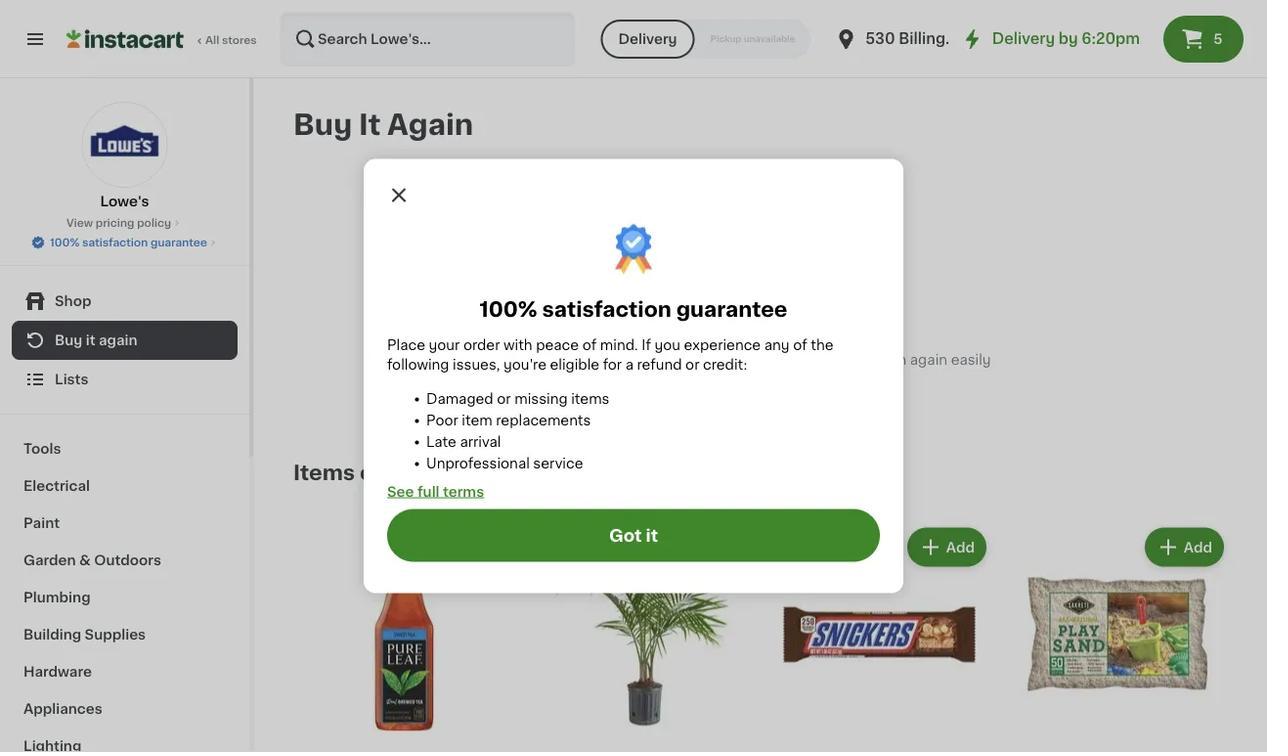 Task type: describe. For each thing, give the bounding box(es) containing it.
satisfaction inside button
[[82, 237, 148, 248]]

delivery for delivery by 6:20pm
[[992, 32, 1055, 46]]

add button for 4th product group
[[1147, 530, 1222, 565]]

place
[[387, 338, 425, 352]]

100% satisfaction guarantee inside dialog
[[480, 299, 788, 320]]

view
[[66, 218, 93, 228]]

see full terms link
[[387, 485, 484, 498]]

appliances link
[[12, 690, 238, 728]]

electrical
[[23, 479, 90, 493]]

tools
[[23, 442, 61, 456]]

following
[[387, 357, 449, 371]]

terms
[[443, 485, 484, 498]]

by
[[1059, 32, 1078, 46]]

you're
[[504, 357, 547, 371]]

building supplies link
[[12, 616, 238, 653]]

order inside the reordering will be easy items you order will show up here so you can buy them again easily
[[602, 352, 639, 366]]

building
[[23, 628, 81, 642]]

road
[[981, 32, 1020, 46]]

lists
[[55, 373, 88, 386]]

add for the 'add' button related to 3rd product group from the left
[[946, 540, 975, 554]]

view pricing policy
[[66, 218, 171, 228]]

buy for buy it again
[[55, 333, 83, 347]]

stores
[[222, 35, 257, 45]]

buy it again
[[55, 333, 138, 347]]

arrival
[[460, 435, 501, 448]]

credit:
[[703, 357, 748, 371]]

tools link
[[12, 430, 238, 467]]

delivery by 6:20pm
[[992, 32, 1140, 46]]

peace
[[536, 338, 579, 352]]

refund
[[637, 357, 682, 371]]

lowe's link
[[82, 102, 168, 211]]

1 vertical spatial buy
[[481, 463, 522, 483]]

paint
[[23, 516, 60, 530]]

late
[[426, 435, 457, 448]]

the
[[811, 338, 834, 352]]

5
[[1214, 32, 1223, 46]]

view pricing policy link
[[66, 215, 183, 231]]

damaged or missing items poor item replacements late arrival unprofessional service
[[426, 392, 610, 470]]

plumbing
[[23, 591, 90, 604]]

all
[[205, 35, 219, 45]]

with
[[504, 338, 533, 352]]

billingsley
[[899, 32, 977, 46]]

1 product group from the left
[[293, 524, 515, 752]]

replacements
[[496, 413, 591, 427]]

service type group
[[601, 20, 811, 59]]

show
[[668, 352, 704, 366]]

eligible
[[550, 357, 600, 371]]

mind.
[[600, 338, 638, 352]]

items customers buy regularly
[[293, 463, 625, 483]]

plumbing link
[[12, 579, 238, 616]]

it
[[359, 111, 381, 139]]

buy it again
[[293, 111, 473, 139]]

100% inside button
[[50, 237, 80, 248]]

poor
[[426, 413, 458, 427]]

5 button
[[1164, 16, 1244, 63]]

full
[[417, 485, 440, 498]]

them
[[871, 352, 907, 366]]

if
[[642, 338, 651, 352]]

2 horizontal spatial you
[[783, 352, 809, 366]]

it for got
[[646, 527, 658, 544]]

hardware link
[[12, 653, 238, 690]]

100% inside dialog
[[480, 299, 538, 320]]

530
[[866, 32, 895, 46]]

buy for buy it again
[[293, 111, 352, 139]]

100% satisfaction guarantee button
[[30, 231, 219, 250]]

or inside damaged or missing items poor item replacements late arrival unprofessional service
[[497, 392, 511, 405]]

appliances
[[23, 702, 102, 716]]

building supplies
[[23, 628, 146, 642]]

1 of from the left
[[583, 338, 597, 352]]

order inside place your order with peace of mind. if you experience any of the following issues, you're eligible for a refund or credit:
[[463, 338, 500, 352]]

guarantee inside 100% satisfaction guarantee dialog
[[676, 299, 788, 320]]

again
[[387, 111, 473, 139]]

outdoors
[[94, 554, 161, 567]]

up
[[708, 352, 725, 366]]

easy
[[819, 330, 860, 347]]

customers
[[360, 463, 476, 483]]

paint link
[[12, 505, 238, 542]]

2 of from the left
[[793, 338, 807, 352]]

delivery by 6:20pm link
[[961, 27, 1140, 51]]

missing
[[515, 392, 568, 405]]

pricing
[[96, 218, 134, 228]]

hardware
[[23, 665, 92, 679]]

damaged
[[426, 392, 494, 405]]

can
[[813, 352, 838, 366]]



Task type: vqa. For each thing, say whether or not it's contained in the screenshot.
to
no



Task type: locate. For each thing, give the bounding box(es) containing it.
0 vertical spatial items
[[530, 352, 569, 366]]

0 horizontal spatial order
[[463, 338, 500, 352]]

again inside the reordering will be easy items you order will show up here so you can buy them again easily
[[910, 352, 948, 366]]

buy it again link
[[12, 321, 238, 360]]

items left customers on the left
[[293, 463, 355, 483]]

it
[[86, 333, 95, 347], [646, 527, 658, 544]]

again
[[99, 333, 138, 347], [910, 352, 948, 366]]

again down the shop link
[[99, 333, 138, 347]]

1 vertical spatial again
[[910, 352, 948, 366]]

100% down "view"
[[50, 237, 80, 248]]

here
[[729, 352, 760, 366]]

0 horizontal spatial or
[[497, 392, 511, 405]]

will
[[761, 330, 789, 347], [642, 352, 664, 366]]

buy
[[293, 111, 352, 139], [55, 333, 83, 347]]

0 horizontal spatial delivery
[[619, 32, 677, 46]]

1 horizontal spatial again
[[910, 352, 948, 366]]

buy left the it on the left top of the page
[[293, 111, 352, 139]]

it down shop
[[86, 333, 95, 347]]

1 horizontal spatial add
[[1184, 540, 1213, 554]]

100% satisfaction guarantee up the if at top right
[[480, 299, 788, 320]]

1 vertical spatial buy
[[55, 333, 83, 347]]

0 horizontal spatial will
[[642, 352, 664, 366]]

again right them
[[910, 352, 948, 366]]

delivery for delivery
[[619, 32, 677, 46]]

order
[[463, 338, 500, 352], [602, 352, 639, 366]]

0 vertical spatial again
[[99, 333, 138, 347]]

1 vertical spatial or
[[497, 392, 511, 405]]

0 horizontal spatial 100%
[[50, 237, 80, 248]]

1 horizontal spatial order
[[602, 352, 639, 366]]

0 vertical spatial guarantee
[[151, 237, 207, 248]]

items
[[571, 392, 610, 405]]

buy
[[841, 352, 867, 366], [481, 463, 522, 483]]

you up refund
[[655, 338, 681, 352]]

2 add button from the left
[[1147, 530, 1222, 565]]

2 add from the left
[[1184, 540, 1213, 554]]

it inside buy it again link
[[86, 333, 95, 347]]

regularly
[[527, 463, 625, 483]]

0 horizontal spatial you
[[573, 352, 599, 366]]

garden & outdoors link
[[12, 542, 238, 579]]

all stores link
[[67, 12, 258, 67]]

guarantee
[[151, 237, 207, 248], [676, 299, 788, 320]]

buy up lists
[[55, 333, 83, 347]]

shop link
[[12, 282, 238, 321]]

all stores
[[205, 35, 257, 45]]

satisfaction up mind.
[[542, 299, 672, 320]]

you left for
[[573, 352, 599, 366]]

electrical link
[[12, 467, 238, 505]]

1 horizontal spatial buy
[[293, 111, 352, 139]]

1 horizontal spatial or
[[686, 357, 700, 371]]

experience
[[684, 338, 761, 352]]

0 horizontal spatial again
[[99, 333, 138, 347]]

1 horizontal spatial add button
[[1147, 530, 1222, 565]]

garden
[[23, 554, 76, 567]]

delivery inside button
[[619, 32, 677, 46]]

0 vertical spatial 100%
[[50, 237, 80, 248]]

1 add from the left
[[946, 540, 975, 554]]

0 horizontal spatial 100% satisfaction guarantee
[[50, 237, 207, 248]]

so
[[763, 352, 780, 366]]

satisfaction
[[82, 237, 148, 248], [542, 299, 672, 320]]

or inside place your order with peace of mind. if you experience any of the following issues, you're eligible for a refund or credit:
[[686, 357, 700, 371]]

guarantee inside the 100% satisfaction guarantee button
[[151, 237, 207, 248]]

100%
[[50, 237, 80, 248], [480, 299, 538, 320]]

0 horizontal spatial it
[[86, 333, 95, 347]]

lowe's
[[100, 195, 149, 208]]

add button for 3rd product group from the left
[[909, 530, 985, 565]]

service
[[533, 456, 583, 470]]

1 horizontal spatial 100% satisfaction guarantee
[[480, 299, 788, 320]]

items down peace
[[530, 352, 569, 366]]

it right got
[[646, 527, 658, 544]]

guarantee down policy on the top of the page
[[151, 237, 207, 248]]

1 vertical spatial items
[[293, 463, 355, 483]]

add for the 'add' button for 4th product group
[[1184, 540, 1213, 554]]

1 vertical spatial it
[[646, 527, 658, 544]]

it inside got it button
[[646, 527, 658, 544]]

1 vertical spatial satisfaction
[[542, 299, 672, 320]]

reordering will be easy items you order will show up here so you can buy them again easily
[[530, 330, 991, 366]]

1 horizontal spatial of
[[793, 338, 807, 352]]

1 horizontal spatial 100%
[[480, 299, 538, 320]]

100% up with
[[480, 299, 538, 320]]

order down mind.
[[602, 352, 639, 366]]

2 product group from the left
[[531, 524, 753, 752]]

delivery button
[[601, 20, 695, 59]]

0 vertical spatial or
[[686, 357, 700, 371]]

satisfaction down pricing
[[82, 237, 148, 248]]

0 horizontal spatial of
[[583, 338, 597, 352]]

100% satisfaction guarantee down view pricing policy link on the top of page
[[50, 237, 207, 248]]

item
[[462, 413, 493, 427]]

None search field
[[280, 12, 575, 67]]

1 horizontal spatial delivery
[[992, 32, 1055, 46]]

issues,
[[453, 357, 500, 371]]

1 horizontal spatial you
[[655, 338, 681, 352]]

0 horizontal spatial items
[[293, 463, 355, 483]]

policy
[[137, 218, 171, 228]]

0 vertical spatial 100% satisfaction guarantee
[[50, 237, 207, 248]]

easily
[[951, 352, 991, 366]]

got
[[609, 527, 642, 544]]

a
[[626, 357, 634, 371]]

&
[[79, 554, 91, 567]]

unprofessional
[[426, 456, 530, 470]]

3 product group from the left
[[769, 524, 991, 752]]

buy down easy
[[841, 352, 867, 366]]

1 horizontal spatial buy
[[841, 352, 867, 366]]

add button
[[909, 530, 985, 565], [1147, 530, 1222, 565]]

0 horizontal spatial guarantee
[[151, 237, 207, 248]]

it for buy
[[86, 333, 95, 347]]

1 add button from the left
[[909, 530, 985, 565]]

of
[[583, 338, 597, 352], [793, 338, 807, 352]]

reordering
[[661, 330, 757, 347]]

0 horizontal spatial satisfaction
[[82, 237, 148, 248]]

100% satisfaction guarantee
[[50, 237, 207, 248], [480, 299, 788, 320]]

530 billingsley road button
[[835, 12, 1020, 67]]

0 vertical spatial it
[[86, 333, 95, 347]]

order up issues, at the left of page
[[463, 338, 500, 352]]

shop
[[55, 294, 91, 308]]

got it
[[609, 527, 658, 544]]

garden & outdoors
[[23, 554, 161, 567]]

satisfaction inside dialog
[[542, 299, 672, 320]]

got it button
[[387, 509, 880, 562]]

guarantee up experience
[[676, 299, 788, 320]]

100% satisfaction guarantee dialog
[[364, 159, 904, 593]]

0 vertical spatial order
[[463, 338, 500, 352]]

4 product group from the left
[[1006, 524, 1228, 752]]

be
[[793, 330, 815, 347]]

delivery
[[992, 32, 1055, 46], [619, 32, 677, 46]]

your
[[429, 338, 460, 352]]

add
[[946, 540, 975, 554], [1184, 540, 1213, 554]]

0 horizontal spatial add button
[[909, 530, 985, 565]]

0 vertical spatial will
[[761, 330, 789, 347]]

or left up
[[686, 357, 700, 371]]

0 horizontal spatial buy
[[55, 333, 83, 347]]

lists link
[[12, 360, 238, 399]]

1 vertical spatial order
[[602, 352, 639, 366]]

lowe's logo image
[[82, 102, 168, 188]]

you
[[655, 338, 681, 352], [573, 352, 599, 366], [783, 352, 809, 366]]

you down be
[[783, 352, 809, 366]]

place your order with peace of mind. if you experience any of the following issues, you're eligible for a refund or credit:
[[387, 338, 834, 371]]

6:20pm
[[1082, 32, 1140, 46]]

of left the on the top of the page
[[793, 338, 807, 352]]

530 billingsley road
[[866, 32, 1020, 46]]

any
[[765, 338, 790, 352]]

1 vertical spatial 100% satisfaction guarantee
[[480, 299, 788, 320]]

1 vertical spatial will
[[642, 352, 664, 366]]

items inside the reordering will be easy items you order will show up here so you can buy them again easily
[[530, 352, 569, 366]]

see full terms
[[387, 485, 484, 498]]

instacart logo image
[[67, 27, 184, 51]]

0 vertical spatial buy
[[841, 352, 867, 366]]

will up 'so'
[[761, 330, 789, 347]]

supplies
[[85, 628, 146, 642]]

buy inside the reordering will be easy items you order will show up here so you can buy them again easily
[[841, 352, 867, 366]]

1 horizontal spatial items
[[530, 352, 569, 366]]

or left missing
[[497, 392, 511, 405]]

you inside place your order with peace of mind. if you experience any of the following issues, you're eligible for a refund or credit:
[[655, 338, 681, 352]]

0 horizontal spatial buy
[[481, 463, 522, 483]]

will down the if at top right
[[642, 352, 664, 366]]

0 vertical spatial buy
[[293, 111, 352, 139]]

product group
[[293, 524, 515, 752], [531, 524, 753, 752], [769, 524, 991, 752], [1006, 524, 1228, 752]]

1 horizontal spatial will
[[761, 330, 789, 347]]

1 vertical spatial 100%
[[480, 299, 538, 320]]

of up eligible on the top of page
[[583, 338, 597, 352]]

1 horizontal spatial guarantee
[[676, 299, 788, 320]]

see
[[387, 485, 414, 498]]

0 horizontal spatial add
[[946, 540, 975, 554]]

100% satisfaction guarantee inside button
[[50, 237, 207, 248]]

for
[[603, 357, 622, 371]]

1 vertical spatial guarantee
[[676, 299, 788, 320]]

0 vertical spatial satisfaction
[[82, 237, 148, 248]]

buy down arrival
[[481, 463, 522, 483]]

1 horizontal spatial it
[[646, 527, 658, 544]]

1 horizontal spatial satisfaction
[[542, 299, 672, 320]]



